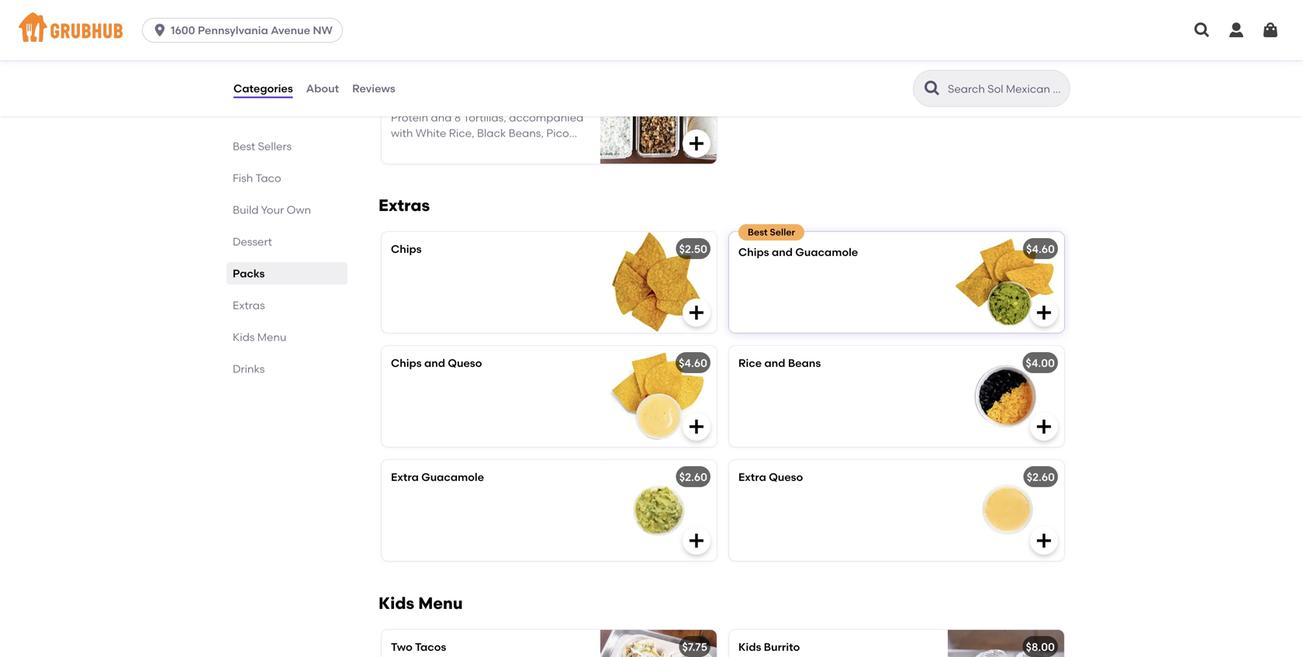 Task type: locate. For each thing, give the bounding box(es) containing it.
guacamole inside best seller chips and guacamole
[[795, 245, 858, 259]]

0 vertical spatial svg image
[[1227, 21, 1246, 40]]

0 horizontal spatial kids
[[233, 330, 255, 344]]

pennsylvania
[[198, 24, 268, 37]]

salsa down pico
[[553, 142, 582, 156]]

0 horizontal spatial extra
[[391, 470, 419, 483]]

with
[[391, 127, 413, 140]]

0 vertical spatial kids
[[233, 330, 255, 344]]

$2.60 for extra queso
[[1027, 470, 1055, 483]]

$2.60 for extra guacamole
[[679, 470, 707, 483]]

1 $2.60 from the left
[[679, 470, 707, 483]]

beans,
[[509, 127, 544, 140]]

0 vertical spatial guacamole
[[795, 245, 858, 259]]

1 vertical spatial guacamole
[[421, 470, 484, 483]]

kids
[[233, 330, 255, 344], [379, 593, 414, 613], [738, 640, 761, 653]]

1 vertical spatial your
[[261, 203, 284, 216]]

your left own
[[261, 203, 284, 216]]

0 horizontal spatial salsa
[[486, 142, 515, 156]]

extra for extra guacamole
[[391, 470, 419, 483]]

meal
[[448, 73, 474, 86]]

best
[[233, 140, 255, 153], [748, 226, 768, 238]]

0 vertical spatial your
[[466, 95, 489, 108]]

0 horizontal spatial best
[[233, 140, 255, 153]]

$2.60
[[679, 470, 707, 483], [1027, 470, 1055, 483]]

kids burrito image
[[948, 630, 1064, 657]]

dessert
[[233, 235, 272, 248]]

1 vertical spatial menu
[[418, 593, 463, 613]]

0 horizontal spatial extras
[[233, 299, 265, 312]]

svg image
[[1227, 21, 1246, 40], [687, 417, 706, 436], [687, 531, 706, 550]]

extra for extra queso
[[738, 470, 766, 483]]

to
[[441, 95, 452, 108]]

of
[[530, 95, 540, 108]]

1 extra from the left
[[391, 470, 419, 483]]

svg image inside main navigation navigation
[[1227, 21, 1246, 40]]

1 vertical spatial best
[[748, 226, 768, 238]]

beans
[[788, 356, 821, 369]]

your
[[466, 95, 489, 108], [261, 203, 284, 216]]

kids menu up two tacos
[[379, 593, 463, 613]]

best seller chips and guacamole
[[738, 226, 858, 259]]

chips for chips
[[391, 242, 422, 255]]

2 salsa from the left
[[553, 142, 582, 156]]

0 horizontal spatial guacamole
[[421, 470, 484, 483]]

and
[[431, 111, 452, 124], [420, 158, 441, 171], [772, 245, 793, 259], [424, 356, 445, 369], [764, 356, 785, 369]]

own
[[287, 203, 311, 216]]

drinks
[[233, 362, 265, 375]]

1 horizontal spatial queso
[[769, 470, 803, 483]]

chips for chips and queso
[[391, 356, 422, 369]]

2 extra from the left
[[738, 470, 766, 483]]

svg image
[[1193, 21, 1212, 40], [1261, 21, 1280, 40], [152, 22, 168, 38], [687, 134, 706, 153], [687, 303, 706, 322], [1035, 303, 1053, 322], [1035, 417, 1053, 436], [1035, 531, 1053, 550]]

extra
[[391, 470, 419, 483], [738, 470, 766, 483]]

extras
[[379, 195, 430, 215], [233, 299, 265, 312]]

$4.60
[[1026, 242, 1055, 255], [679, 356, 707, 369]]

kids menu
[[233, 330, 287, 344], [379, 593, 463, 613]]

0 vertical spatial kids menu
[[233, 330, 287, 344]]

menu up drinks
[[257, 330, 287, 344]]

lettuce,
[[441, 142, 484, 156]]

about button
[[305, 61, 340, 116]]

1 vertical spatial extras
[[233, 299, 265, 312]]

1 horizontal spatial extras
[[379, 195, 430, 215]]

1 horizontal spatial extra
[[738, 470, 766, 483]]

0 horizontal spatial your
[[261, 203, 284, 216]]

1 horizontal spatial salsa
[[553, 142, 582, 156]]

kids menu up drinks
[[233, 330, 287, 344]]

tortillas,
[[463, 111, 506, 124]]

1 horizontal spatial kids menu
[[379, 593, 463, 613]]

extras down packs
[[233, 299, 265, 312]]

extras down roja,
[[379, 195, 430, 215]]

menu up tacos
[[418, 593, 463, 613]]

rice and beans
[[738, 356, 821, 369]]

kids up drinks
[[233, 330, 255, 344]]

0 vertical spatial $4.60
[[1026, 242, 1055, 255]]

0 horizontal spatial $2.60
[[679, 470, 707, 483]]

chips inside best seller chips and guacamole
[[738, 245, 769, 259]]

salsa
[[486, 142, 515, 156], [553, 142, 582, 156]]

1 vertical spatial kids menu
[[379, 593, 463, 613]]

extra guacamole image
[[600, 460, 717, 561]]

guacamole
[[795, 245, 858, 259], [421, 470, 484, 483]]

1 vertical spatial $4.60
[[679, 356, 707, 369]]

1 horizontal spatial kids
[[379, 593, 414, 613]]

svg image for $4.00
[[687, 417, 706, 436]]

1 horizontal spatial $2.60
[[1027, 470, 1055, 483]]

1 horizontal spatial menu
[[418, 593, 463, 613]]

1 horizontal spatial your
[[466, 95, 489, 108]]

2 $2.60 from the left
[[1027, 470, 1055, 483]]

1 vertical spatial svg image
[[687, 417, 706, 436]]

1 horizontal spatial best
[[748, 226, 768, 238]]

search icon image
[[923, 79, 942, 98]]

nw
[[313, 24, 333, 37]]

1600
[[171, 24, 195, 37]]

1600 pennsylvania avenue nw
[[171, 24, 333, 37]]

1 salsa from the left
[[486, 142, 515, 156]]

0 vertical spatial menu
[[257, 330, 287, 344]]

0 horizontal spatial kids menu
[[233, 330, 287, 344]]

best inside best seller chips and guacamole
[[748, 226, 768, 238]]

$2.50
[[679, 242, 707, 255]]

best left sellers
[[233, 140, 255, 153]]

sellers
[[258, 140, 292, 153]]

menu
[[257, 330, 287, 344], [418, 593, 463, 613]]

queso
[[448, 356, 482, 369], [769, 470, 803, 483]]

svg image inside '1600 pennsylvania avenue nw' button
[[152, 22, 168, 38]]

salsa down "black"
[[486, 142, 515, 156]]

kids up two
[[379, 593, 414, 613]]

de
[[391, 142, 405, 156]]

family
[[410, 73, 445, 86]]

kids left burrito
[[738, 640, 761, 653]]

0 vertical spatial queso
[[448, 356, 482, 369]]

sour
[[443, 158, 467, 171]]

1 horizontal spatial guacamole
[[795, 245, 858, 259]]

fish
[[233, 171, 253, 185]]

best left seller at top
[[748, 226, 768, 238]]

reviews button
[[351, 61, 396, 116]]

2 vertical spatial kids
[[738, 640, 761, 653]]

$7.75
[[682, 640, 707, 653]]

0 horizontal spatial queso
[[448, 356, 482, 369]]

cream.
[[470, 158, 509, 171]]

2 horizontal spatial kids
[[738, 640, 761, 653]]

your inside the feeds up to 4. your choice of 2 protein and 8 tortillas, accompanied with white rice, black beans, pico de gallo, lettuce, salsa verde, salsa roja, and sour cream.
[[466, 95, 489, 108]]

your up tortillas,
[[466, 95, 489, 108]]

0 horizontal spatial $4.60
[[679, 356, 707, 369]]

1 vertical spatial kids
[[379, 593, 414, 613]]

0 vertical spatial best
[[233, 140, 255, 153]]

chips
[[391, 242, 422, 255], [738, 245, 769, 259], [391, 356, 422, 369]]

chips and queso image
[[600, 346, 717, 447]]

2 vertical spatial svg image
[[687, 531, 706, 550]]



Task type: describe. For each thing, give the bounding box(es) containing it.
8
[[454, 111, 461, 124]]

sol family meal image
[[600, 63, 717, 164]]

accompanied
[[509, 111, 584, 124]]

1600 pennsylvania avenue nw button
[[142, 18, 349, 43]]

fish taco
[[233, 171, 281, 185]]

1 vertical spatial queso
[[769, 470, 803, 483]]

2
[[543, 95, 549, 108]]

taco
[[255, 171, 281, 185]]

sol family meal
[[391, 73, 474, 86]]

best for sellers
[[233, 140, 255, 153]]

build your own
[[233, 203, 311, 216]]

$8.00
[[1026, 640, 1055, 653]]

0 vertical spatial extras
[[379, 195, 430, 215]]

chips and guacamole image
[[948, 232, 1064, 333]]

protein
[[391, 111, 428, 124]]

and inside best seller chips and guacamole
[[772, 245, 793, 259]]

white
[[416, 127, 446, 140]]

about
[[306, 82, 339, 95]]

avenue
[[271, 24, 310, 37]]

categories
[[233, 82, 293, 95]]

tacos
[[415, 640, 446, 653]]

main navigation navigation
[[0, 0, 1303, 61]]

burrito
[[764, 640, 800, 653]]

extra guacamole
[[391, 470, 484, 483]]

black
[[477, 127, 506, 140]]

1 horizontal spatial $4.60
[[1026, 242, 1055, 255]]

best sellers
[[233, 140, 292, 153]]

rice,
[[449, 127, 474, 140]]

Search Sol Mexican Grill search field
[[946, 81, 1065, 96]]

rice
[[738, 356, 762, 369]]

extra queso
[[738, 470, 803, 483]]

sol
[[391, 73, 407, 86]]

roja,
[[391, 158, 417, 171]]

feeds up to 4. your choice of 2 protein and 8 tortillas, accompanied with white rice, black beans, pico de gallo, lettuce, salsa verde, salsa roja, and sour cream.
[[391, 95, 584, 171]]

seller
[[770, 226, 795, 238]]

best for seller
[[748, 226, 768, 238]]

two tacos image
[[600, 630, 717, 657]]

4.
[[455, 95, 463, 108]]

up
[[425, 95, 439, 108]]

categories button
[[233, 61, 294, 116]]

chips image
[[600, 232, 717, 333]]

0 horizontal spatial menu
[[257, 330, 287, 344]]

extra queso image
[[948, 460, 1064, 561]]

two tacos
[[391, 640, 446, 653]]

feeds
[[391, 95, 422, 108]]

rice and beans image
[[948, 346, 1064, 447]]

$4.00
[[1026, 356, 1055, 369]]

gallo,
[[407, 142, 438, 156]]

pico
[[546, 127, 569, 140]]

chips and queso
[[391, 356, 482, 369]]

two
[[391, 640, 413, 653]]

choice
[[491, 95, 527, 108]]

reviews
[[352, 82, 395, 95]]

svg image for $2.60
[[687, 531, 706, 550]]

build
[[233, 203, 259, 216]]

verde,
[[517, 142, 550, 156]]

packs
[[233, 267, 265, 280]]

kids burrito
[[738, 640, 800, 653]]



Task type: vqa. For each thing, say whether or not it's contained in the screenshot.
sips to the middle
no



